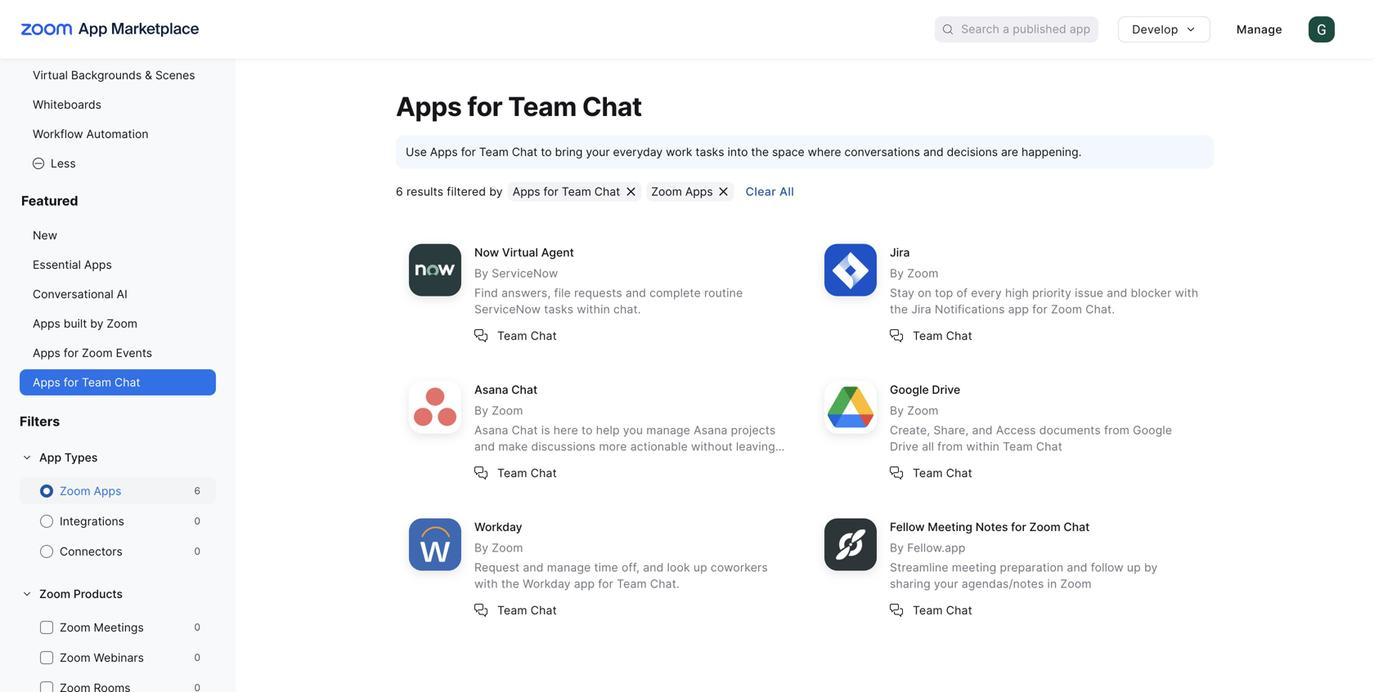 Task type: describe. For each thing, give the bounding box(es) containing it.
issue
[[1075, 286, 1103, 300]]

here
[[553, 424, 578, 437]]

apps built by zoom
[[33, 317, 137, 331]]

into
[[728, 145, 748, 159]]

use
[[406, 145, 427, 159]]

0 for connectors
[[194, 546, 200, 558]]

for inside button
[[544, 185, 558, 199]]

chat.
[[613, 302, 641, 316]]

priority
[[1032, 286, 1071, 300]]

team chat for chat.
[[497, 329, 557, 343]]

zoom up preparation
[[1029, 520, 1061, 534]]

connectors
[[60, 545, 123, 559]]

virtual backgrounds & scenes
[[33, 68, 195, 82]]

jira by zoom stay on top of every high priority issue and blocker with the jira notifications app for zoom chat.
[[890, 246, 1198, 316]]

blocker
[[1131, 286, 1172, 300]]

zoom down 'priority'
[[1051, 302, 1082, 316]]

within for access
[[966, 440, 999, 454]]

zoom apps inside zoom apps button
[[651, 185, 713, 199]]

0 for integrations
[[194, 516, 200, 528]]

discussions
[[531, 440, 596, 454]]

apps inside button
[[513, 185, 540, 199]]

whiteboards link
[[20, 92, 216, 118]]

streamline
[[890, 561, 948, 575]]

types
[[64, 451, 98, 465]]

0 horizontal spatial your
[[586, 145, 610, 159]]

for inside "link"
[[64, 346, 79, 360]]

develop button
[[1118, 16, 1210, 43]]

the inside jira by zoom stay on top of every high priority issue and blocker with the jira notifications app for zoom chat.
[[890, 302, 908, 316]]

for inside workday by zoom request and manage time off, and look up coworkers with the workday app for team chat.
[[598, 577, 613, 591]]

everyday
[[613, 145, 663, 159]]

time
[[594, 561, 618, 575]]

apps up use
[[396, 91, 462, 122]]

0 for zoom meetings
[[194, 622, 200, 634]]

help
[[596, 424, 620, 437]]

team chat for make
[[497, 466, 557, 480]]

featured
[[21, 193, 78, 209]]

essential apps
[[33, 258, 112, 272]]

the inside workday by zoom request and manage time off, and look up coworkers with the workday app for team chat.
[[501, 577, 519, 591]]

6 for 6 results filtered by
[[396, 185, 403, 199]]

fellow
[[890, 520, 925, 534]]

meeting
[[928, 520, 972, 534]]

work
[[666, 145, 692, 159]]

decisions
[[947, 145, 998, 159]]

and inside jira by zoom stay on top of every high priority issue and blocker with the jira notifications app for zoom chat.
[[1107, 286, 1127, 300]]

fellow meeting notes for zoom chat by fellow.app streamline meeting preparation and follow up by sharing your agendas/notes in zoom
[[890, 520, 1158, 591]]

google drive by zoom create, share, and access documents from google drive all from within team chat
[[890, 383, 1172, 454]]

zoom webinars
[[60, 651, 144, 665]]

team inside asana chat by zoom asana chat is here to help you manage asana projects and make discussions more actionable without leaving zoom team chat.
[[509, 456, 539, 470]]

team chat for team
[[913, 466, 972, 480]]

chat. inside jira by zoom stay on top of every high priority issue and blocker with the jira notifications app for zoom chat.
[[1086, 302, 1115, 316]]

workflow automation link
[[20, 121, 216, 147]]

and right off,
[[643, 561, 664, 575]]

follow
[[1091, 561, 1124, 575]]

apps up conversational ai
[[84, 258, 112, 272]]

create,
[[890, 424, 930, 437]]

0 horizontal spatial virtual
[[33, 68, 68, 82]]

of
[[956, 286, 968, 300]]

workflow automation
[[33, 127, 148, 141]]

projects
[[731, 424, 776, 437]]

you
[[623, 424, 643, 437]]

1 vertical spatial from
[[937, 440, 963, 454]]

apps for zoom events link
[[20, 340, 216, 366]]

with inside jira by zoom stay on top of every high priority issue and blocker with the jira notifications app for zoom chat.
[[1175, 286, 1198, 300]]

manage button
[[1223, 16, 1295, 43]]

0 vertical spatial by
[[489, 185, 503, 199]]

to inside asana chat by zoom asana chat is here to help you manage asana projects and make discussions more actionable without leaving zoom team chat.
[[581, 424, 593, 437]]

manage inside asana chat by zoom asana chat is here to help you manage asana projects and make discussions more actionable without leaving zoom team chat.
[[646, 424, 690, 437]]

up inside "fellow meeting notes for zoom chat by fellow.app streamline meeting preparation and follow up by sharing your agendas/notes in zoom"
[[1127, 561, 1141, 575]]

Search text field
[[961, 18, 1099, 41]]

zoom down ai
[[107, 317, 137, 331]]

0 horizontal spatial to
[[541, 145, 552, 159]]

0 vertical spatial servicenow
[[492, 266, 558, 280]]

agent
[[541, 246, 574, 260]]

scenes
[[155, 68, 195, 82]]

zoom products button
[[20, 582, 216, 608]]

by inside asana chat by zoom asana chat is here to help you manage asana projects and make discussions more actionable without leaving zoom team chat.
[[474, 404, 488, 418]]

chat. inside asana chat by zoom asana chat is here to help you manage asana projects and make discussions more actionable without leaving zoom team chat.
[[542, 456, 572, 470]]

backgrounds
[[71, 68, 142, 82]]

meetings
[[94, 621, 144, 635]]

&
[[145, 68, 152, 82]]

app
[[39, 451, 61, 465]]

apps for team chat link
[[20, 370, 216, 396]]

and right 'request' at bottom
[[523, 561, 544, 575]]

clear all button
[[739, 182, 801, 201]]

chat. inside workday by zoom request and manage time off, and look up coworkers with the workday app for team chat.
[[650, 577, 680, 591]]

virtual backgrounds & scenes link
[[20, 62, 216, 88]]

notifications
[[935, 302, 1005, 316]]

preparation
[[1000, 561, 1063, 575]]

integrations
[[60, 515, 124, 529]]

request
[[474, 561, 520, 575]]

filters
[[20, 414, 60, 430]]

whiteboards
[[33, 98, 101, 112]]

file
[[554, 286, 571, 300]]

zoom meetings
[[60, 621, 144, 635]]

within for file
[[577, 302, 610, 316]]

notes
[[975, 520, 1008, 534]]

banner containing develop
[[0, 0, 1374, 59]]

apps inside button
[[685, 185, 713, 199]]

where
[[808, 145, 841, 159]]

apps up integrations
[[94, 485, 121, 498]]

sharing
[[890, 577, 931, 591]]

events
[[116, 346, 152, 360]]

1 horizontal spatial drive
[[932, 383, 960, 397]]

bring
[[555, 145, 583, 159]]

new link
[[20, 222, 216, 249]]

meeting
[[952, 561, 997, 575]]

for inside jira by zoom stay on top of every high priority issue and blocker with the jira notifications app for zoom chat.
[[1032, 302, 1048, 316]]

by inside now virtual agent by servicenow find answers, file requests and complete routine servicenow tasks within chat.
[[474, 266, 488, 280]]

6 for 6
[[194, 485, 200, 497]]

apps for team chat button
[[508, 182, 641, 201]]

products
[[74, 588, 123, 602]]

on
[[918, 286, 932, 300]]

team chat for app
[[497, 604, 557, 618]]

less
[[51, 157, 76, 171]]

0 vertical spatial tasks
[[695, 145, 724, 159]]

answers,
[[501, 286, 551, 300]]

built
[[64, 317, 87, 331]]

conversational ai
[[33, 287, 127, 301]]

find
[[474, 286, 498, 300]]

0 horizontal spatial by
[[90, 317, 103, 331]]



Task type: locate. For each thing, give the bounding box(es) containing it.
chat
[[582, 91, 642, 122], [512, 145, 538, 159], [594, 185, 620, 199], [531, 329, 557, 343], [946, 329, 972, 343], [115, 376, 140, 390], [511, 383, 537, 397], [512, 424, 538, 437], [1036, 440, 1062, 454], [531, 466, 557, 480], [946, 466, 972, 480], [1064, 520, 1090, 534], [531, 604, 557, 618], [946, 604, 972, 618]]

team chat
[[497, 329, 557, 343], [913, 329, 972, 343], [497, 466, 557, 480], [913, 466, 972, 480], [497, 604, 557, 618], [913, 604, 972, 618]]

apps
[[396, 91, 462, 122], [430, 145, 458, 159], [513, 185, 540, 199], [685, 185, 713, 199], [84, 258, 112, 272], [33, 317, 60, 331], [33, 346, 60, 360], [33, 376, 60, 390], [94, 485, 121, 498]]

1 vertical spatial servicenow
[[474, 302, 541, 316]]

zoom apps button
[[646, 182, 734, 201]]

team chat down make
[[497, 466, 557, 480]]

0 vertical spatial app
[[1008, 302, 1029, 316]]

1 horizontal spatial with
[[1175, 286, 1198, 300]]

the right the into
[[751, 145, 769, 159]]

0 horizontal spatial chat.
[[542, 456, 572, 470]]

1 vertical spatial with
[[474, 577, 498, 591]]

0 vertical spatial virtual
[[33, 68, 68, 82]]

high
[[1005, 286, 1029, 300]]

from right documents
[[1104, 424, 1130, 437]]

0 vertical spatial to
[[541, 145, 552, 159]]

tasks down file
[[544, 302, 573, 316]]

off,
[[622, 561, 640, 575]]

apps for team chat down apps for zoom events on the left
[[33, 376, 140, 390]]

filtered
[[447, 185, 486, 199]]

space
[[772, 145, 805, 159]]

apps built by zoom link
[[20, 311, 216, 337]]

are
[[1001, 145, 1018, 159]]

clear
[[746, 185, 776, 199]]

servicenow
[[492, 266, 558, 280], [474, 302, 541, 316]]

make
[[498, 440, 528, 454]]

jira down on
[[911, 302, 931, 316]]

zoom up make
[[492, 404, 523, 418]]

up
[[693, 561, 707, 575], [1127, 561, 1141, 575]]

0 vertical spatial zoom apps
[[651, 185, 713, 199]]

0 vertical spatial 6
[[396, 185, 403, 199]]

and inside asana chat by zoom asana chat is here to help you manage asana projects and make discussions more actionable without leaving zoom team chat.
[[474, 440, 495, 454]]

conversations
[[844, 145, 920, 159]]

2 horizontal spatial chat.
[[1086, 302, 1115, 316]]

apps for team chat down 'bring'
[[513, 185, 620, 199]]

app types button
[[20, 445, 216, 471]]

with right the blocker on the right top
[[1175, 286, 1198, 300]]

1 horizontal spatial up
[[1127, 561, 1141, 575]]

0 horizontal spatial up
[[693, 561, 707, 575]]

within
[[577, 302, 610, 316], [966, 440, 999, 454]]

zoom inside button
[[651, 185, 682, 199]]

apps for team chat for apps for team chat link
[[33, 376, 140, 390]]

1 horizontal spatial workday
[[523, 577, 571, 591]]

1 horizontal spatial from
[[1104, 424, 1130, 437]]

requests
[[574, 286, 622, 300]]

2 0 from the top
[[194, 546, 200, 558]]

1 horizontal spatial virtual
[[502, 246, 538, 260]]

zoom inside google drive by zoom create, share, and access documents from google drive all from within team chat
[[907, 404, 939, 418]]

0 vertical spatial your
[[586, 145, 610, 159]]

1 horizontal spatial app
[[1008, 302, 1029, 316]]

within inside google drive by zoom create, share, and access documents from google drive all from within team chat
[[966, 440, 999, 454]]

zoom
[[651, 185, 682, 199], [907, 266, 939, 280], [1051, 302, 1082, 316], [107, 317, 137, 331], [82, 346, 113, 360], [492, 404, 523, 418], [907, 404, 939, 418], [474, 456, 506, 470], [60, 485, 90, 498], [1029, 520, 1061, 534], [492, 541, 523, 555], [1060, 577, 1092, 591], [39, 588, 70, 602], [60, 621, 90, 635], [60, 651, 90, 665]]

2 vertical spatial by
[[1144, 561, 1158, 575]]

1 vertical spatial app
[[574, 577, 595, 591]]

your
[[586, 145, 610, 159], [934, 577, 958, 591]]

virtual up whiteboards
[[33, 68, 68, 82]]

zoom down make
[[474, 456, 506, 470]]

workday by zoom request and manage time off, and look up coworkers with the workday app for team chat.
[[474, 520, 768, 591]]

zoom apps up integrations
[[60, 485, 121, 498]]

now
[[474, 246, 499, 260]]

and left follow
[[1067, 561, 1087, 575]]

1 horizontal spatial by
[[489, 185, 503, 199]]

from
[[1104, 424, 1130, 437], [937, 440, 963, 454]]

3 0 from the top
[[194, 622, 200, 634]]

and right share,
[[972, 424, 993, 437]]

apps left built
[[33, 317, 60, 331]]

zoom up create,
[[907, 404, 939, 418]]

1 horizontal spatial within
[[966, 440, 999, 454]]

1 horizontal spatial the
[[751, 145, 769, 159]]

by inside google drive by zoom create, share, and access documents from google drive all from within team chat
[[890, 404, 904, 418]]

1 vertical spatial workday
[[523, 577, 571, 591]]

apps for team chat inside apps for team chat link
[[33, 376, 140, 390]]

chat inside button
[[594, 185, 620, 199]]

0 horizontal spatial jira
[[890, 246, 910, 260]]

app
[[1008, 302, 1029, 316], [574, 577, 595, 591]]

app down time
[[574, 577, 595, 591]]

develop
[[1132, 22, 1178, 36]]

1 vertical spatial to
[[581, 424, 593, 437]]

chat.
[[1086, 302, 1115, 316], [542, 456, 572, 470], [650, 577, 680, 591]]

your inside "fellow meeting notes for zoom chat by fellow.app streamline meeting preparation and follow up by sharing your agendas/notes in zoom"
[[934, 577, 958, 591]]

1 horizontal spatial your
[[934, 577, 958, 591]]

actionable
[[630, 440, 688, 454]]

6
[[396, 185, 403, 199], [194, 485, 200, 497]]

1 horizontal spatial google
[[1133, 424, 1172, 437]]

by inside "fellow meeting notes for zoom chat by fellow.app streamline meeting preparation and follow up by sharing your agendas/notes in zoom"
[[890, 541, 904, 555]]

without
[[691, 440, 733, 454]]

apps for team chat for apps for team chat button
[[513, 185, 620, 199]]

1 vertical spatial jira
[[911, 302, 931, 316]]

zoom inside workday by zoom request and manage time off, and look up coworkers with the workday app for team chat.
[[492, 541, 523, 555]]

stay
[[890, 286, 914, 300]]

and inside google drive by zoom create, share, and access documents from google drive all from within team chat
[[972, 424, 993, 437]]

0 vertical spatial within
[[577, 302, 610, 316]]

drive down create,
[[890, 440, 918, 454]]

2 up from the left
[[1127, 561, 1141, 575]]

by right follow
[[1144, 561, 1158, 575]]

1 vertical spatial google
[[1133, 424, 1172, 437]]

results
[[406, 185, 443, 199]]

1 horizontal spatial chat.
[[650, 577, 680, 591]]

manage up actionable on the bottom of page
[[646, 424, 690, 437]]

banner
[[0, 0, 1374, 59]]

within inside now virtual agent by servicenow find answers, file requests and complete routine servicenow tasks within chat.
[[577, 302, 610, 316]]

0 vertical spatial chat.
[[1086, 302, 1115, 316]]

team inside button
[[562, 185, 591, 199]]

to left help
[[581, 424, 593, 437]]

and inside now virtual agent by servicenow find answers, file requests and complete routine servicenow tasks within chat.
[[626, 286, 646, 300]]

every
[[971, 286, 1002, 300]]

jira
[[890, 246, 910, 260], [911, 302, 931, 316]]

within down share,
[[966, 440, 999, 454]]

apps right filtered
[[513, 185, 540, 199]]

1 vertical spatial drive
[[890, 440, 918, 454]]

now virtual agent by servicenow find answers, file requests and complete routine servicenow tasks within chat.
[[474, 246, 743, 316]]

use apps for team chat to bring your everyday work tasks into the space where conversations and decisions are happening.
[[406, 145, 1082, 159]]

fellow.app
[[907, 541, 965, 555]]

workflow
[[33, 127, 83, 141]]

manage left time
[[547, 561, 591, 575]]

team chat for jira
[[913, 329, 972, 343]]

1 0 from the top
[[194, 516, 200, 528]]

team inside workday by zoom request and manage time off, and look up coworkers with the workday app for team chat.
[[617, 577, 647, 591]]

and left make
[[474, 440, 495, 454]]

essential
[[33, 258, 81, 272]]

team chat down "answers,"
[[497, 329, 557, 343]]

up inside workday by zoom request and manage time off, and look up coworkers with the workday app for team chat.
[[693, 561, 707, 575]]

google
[[890, 383, 929, 397], [1133, 424, 1172, 437]]

asana chat by zoom asana chat is here to help you manage asana projects and make discussions more actionable without leaving zoom team chat.
[[474, 383, 776, 470]]

asana
[[474, 383, 508, 397], [474, 424, 508, 437], [694, 424, 728, 437]]

and inside "fellow meeting notes for zoom chat by fellow.app streamline meeting preparation and follow up by sharing your agendas/notes in zoom"
[[1067, 561, 1087, 575]]

team inside google drive by zoom create, share, and access documents from google drive all from within team chat
[[1003, 440, 1033, 454]]

manage inside workday by zoom request and manage time off, and look up coworkers with the workday app for team chat.
[[547, 561, 591, 575]]

from down share,
[[937, 440, 963, 454]]

1 horizontal spatial to
[[581, 424, 593, 437]]

virtual right now
[[502, 246, 538, 260]]

zoom products
[[39, 588, 123, 602]]

0 vertical spatial jira
[[890, 246, 910, 260]]

for
[[467, 91, 502, 122], [461, 145, 476, 159], [544, 185, 558, 199], [1032, 302, 1048, 316], [64, 346, 79, 360], [64, 376, 79, 390], [1011, 520, 1026, 534], [598, 577, 613, 591]]

happening.
[[1021, 145, 1082, 159]]

apps right use
[[430, 145, 458, 159]]

0 vertical spatial with
[[1175, 286, 1198, 300]]

1 vertical spatial virtual
[[502, 246, 538, 260]]

2 vertical spatial the
[[501, 577, 519, 591]]

by inside "fellow meeting notes for zoom chat by fellow.app streamline meeting preparation and follow up by sharing your agendas/notes in zoom"
[[1144, 561, 1158, 575]]

1 horizontal spatial 6
[[396, 185, 403, 199]]

zoom left products
[[39, 588, 70, 602]]

new
[[33, 229, 57, 242]]

0 horizontal spatial the
[[501, 577, 519, 591]]

0 horizontal spatial zoom apps
[[60, 485, 121, 498]]

0 horizontal spatial google
[[890, 383, 929, 397]]

zoom right the in
[[1060, 577, 1092, 591]]

1 vertical spatial by
[[90, 317, 103, 331]]

1 vertical spatial chat.
[[542, 456, 572, 470]]

complete
[[650, 286, 701, 300]]

1 vertical spatial manage
[[547, 561, 591, 575]]

app inside workday by zoom request and manage time off, and look up coworkers with the workday app for team chat.
[[574, 577, 595, 591]]

by right filtered
[[489, 185, 503, 199]]

apps inside "link"
[[33, 346, 60, 360]]

zoom down 'apps built by zoom'
[[82, 346, 113, 360]]

0 vertical spatial manage
[[646, 424, 690, 437]]

up right follow
[[1127, 561, 1141, 575]]

jira up stay
[[890, 246, 910, 260]]

documents
[[1039, 424, 1101, 437]]

is
[[541, 424, 550, 437]]

by
[[489, 185, 503, 199], [90, 317, 103, 331], [1144, 561, 1158, 575]]

look
[[667, 561, 690, 575]]

0 horizontal spatial with
[[474, 577, 498, 591]]

apps down 'apps built by zoom'
[[33, 346, 60, 360]]

0 horizontal spatial tasks
[[544, 302, 573, 316]]

2 vertical spatial apps for team chat
[[33, 376, 140, 390]]

zoom apps down work in the top of the page
[[651, 185, 713, 199]]

conversational ai link
[[20, 281, 216, 308]]

app inside jira by zoom stay on top of every high priority issue and blocker with the jira notifications app for zoom chat.
[[1008, 302, 1029, 316]]

0 vertical spatial workday
[[474, 520, 522, 534]]

0 vertical spatial from
[[1104, 424, 1130, 437]]

1 up from the left
[[693, 561, 707, 575]]

1 vertical spatial zoom apps
[[60, 485, 121, 498]]

tasks
[[695, 145, 724, 159], [544, 302, 573, 316]]

workday
[[474, 520, 522, 534], [523, 577, 571, 591]]

servicenow down "answers,"
[[474, 302, 541, 316]]

0 horizontal spatial within
[[577, 302, 610, 316]]

apps down work in the top of the page
[[685, 185, 713, 199]]

drive up share,
[[932, 383, 960, 397]]

0 horizontal spatial app
[[574, 577, 595, 591]]

chat inside "fellow meeting notes for zoom chat by fellow.app streamline meeting preparation and follow up by sharing your agendas/notes in zoom"
[[1064, 520, 1090, 534]]

share,
[[934, 424, 969, 437]]

apps for zoom events
[[33, 346, 152, 360]]

0 horizontal spatial workday
[[474, 520, 522, 534]]

apps for team chat inside apps for team chat button
[[513, 185, 620, 199]]

zoom up 'request' at bottom
[[492, 541, 523, 555]]

team chat down notifications
[[913, 329, 972, 343]]

by right built
[[90, 317, 103, 331]]

agendas/notes
[[962, 577, 1044, 591]]

and left decisions
[[923, 145, 944, 159]]

chat. down issue
[[1086, 302, 1115, 316]]

2 vertical spatial chat.
[[650, 577, 680, 591]]

zoom down work in the top of the page
[[651, 185, 682, 199]]

and right issue
[[1107, 286, 1127, 300]]

1 vertical spatial your
[[934, 577, 958, 591]]

with
[[1175, 286, 1198, 300], [474, 577, 498, 591]]

within down requests
[[577, 302, 610, 316]]

essential apps link
[[20, 252, 216, 278]]

search a published app element
[[935, 16, 1099, 43]]

featured button
[[20, 193, 216, 222]]

0 vertical spatial google
[[890, 383, 929, 397]]

all
[[780, 185, 794, 199]]

1 horizontal spatial manage
[[646, 424, 690, 437]]

top
[[935, 286, 953, 300]]

team chat down all
[[913, 466, 972, 480]]

to left 'bring'
[[541, 145, 552, 159]]

zoom up on
[[907, 266, 939, 280]]

0 horizontal spatial manage
[[547, 561, 591, 575]]

0 horizontal spatial 6
[[194, 485, 200, 497]]

for inside "fellow meeting notes for zoom chat by fellow.app streamline meeting preparation and follow up by sharing your agendas/notes in zoom"
[[1011, 520, 1026, 534]]

leaving
[[736, 440, 775, 454]]

the down 'request' at bottom
[[501, 577, 519, 591]]

0 vertical spatial drive
[[932, 383, 960, 397]]

zoom inside "link"
[[82, 346, 113, 360]]

automation
[[86, 127, 148, 141]]

by inside workday by zoom request and manage time off, and look up coworkers with the workday app for team chat.
[[474, 541, 488, 555]]

your right 'bring'
[[586, 145, 610, 159]]

apps up the filters
[[33, 376, 60, 390]]

0 vertical spatial the
[[751, 145, 769, 159]]

tasks left the into
[[695, 145, 724, 159]]

4 0 from the top
[[194, 652, 200, 664]]

2 horizontal spatial the
[[890, 302, 908, 316]]

zoom down zoom meetings
[[60, 651, 90, 665]]

apps for team chat up 'bring'
[[396, 91, 642, 122]]

0 vertical spatial apps for team chat
[[396, 91, 642, 122]]

servicenow up "answers,"
[[492, 266, 558, 280]]

1 vertical spatial within
[[966, 440, 999, 454]]

chat. down look
[[650, 577, 680, 591]]

chat inside google drive by zoom create, share, and access documents from google drive all from within team chat
[[1036, 440, 1062, 454]]

zoom down types
[[60, 485, 90, 498]]

1 horizontal spatial zoom apps
[[651, 185, 713, 199]]

1 horizontal spatial jira
[[911, 302, 931, 316]]

webinars
[[94, 651, 144, 665]]

and
[[923, 145, 944, 159], [626, 286, 646, 300], [1107, 286, 1127, 300], [972, 424, 993, 437], [474, 440, 495, 454], [523, 561, 544, 575], [643, 561, 664, 575], [1067, 561, 1087, 575]]

1 vertical spatial apps for team chat
[[513, 185, 620, 199]]

team
[[508, 91, 577, 122], [479, 145, 509, 159], [562, 185, 591, 199], [497, 329, 527, 343], [913, 329, 943, 343], [82, 376, 111, 390], [1003, 440, 1033, 454], [509, 456, 539, 470], [497, 466, 527, 480], [913, 466, 943, 480], [617, 577, 647, 591], [497, 604, 527, 618], [913, 604, 943, 618]]

your down streamline
[[934, 577, 958, 591]]

team chat down 'request' at bottom
[[497, 604, 557, 618]]

app types
[[39, 451, 98, 465]]

zoom down zoom products
[[60, 621, 90, 635]]

conversational
[[33, 287, 113, 301]]

1 vertical spatial tasks
[[544, 302, 573, 316]]

0 horizontal spatial from
[[937, 440, 963, 454]]

1 horizontal spatial tasks
[[695, 145, 724, 159]]

chat. down discussions
[[542, 456, 572, 470]]

routine
[[704, 286, 743, 300]]

6 results filtered by
[[396, 185, 503, 199]]

with down 'request' at bottom
[[474, 577, 498, 591]]

with inside workday by zoom request and manage time off, and look up coworkers with the workday app for team chat.
[[474, 577, 498, 591]]

0 horizontal spatial drive
[[890, 440, 918, 454]]

team chat down "sharing"
[[913, 604, 972, 618]]

and up chat.
[[626, 286, 646, 300]]

0 for zoom webinars
[[194, 652, 200, 664]]

up right look
[[693, 561, 707, 575]]

by inside jira by zoom stay on top of every high priority issue and blocker with the jira notifications app for zoom chat.
[[890, 266, 904, 280]]

team chat for sharing
[[913, 604, 972, 618]]

1 vertical spatial 6
[[194, 485, 200, 497]]

tasks inside now virtual agent by servicenow find answers, file requests and complete routine servicenow tasks within chat.
[[544, 302, 573, 316]]

1 vertical spatial the
[[890, 302, 908, 316]]

zoom inside dropdown button
[[39, 588, 70, 602]]

app down high
[[1008, 302, 1029, 316]]

virtual inside now virtual agent by servicenow find answers, file requests and complete routine servicenow tasks within chat.
[[502, 246, 538, 260]]

2 horizontal spatial by
[[1144, 561, 1158, 575]]

the down stay
[[890, 302, 908, 316]]



Task type: vqa. For each thing, say whether or not it's contained in the screenshot.
Asana
yes



